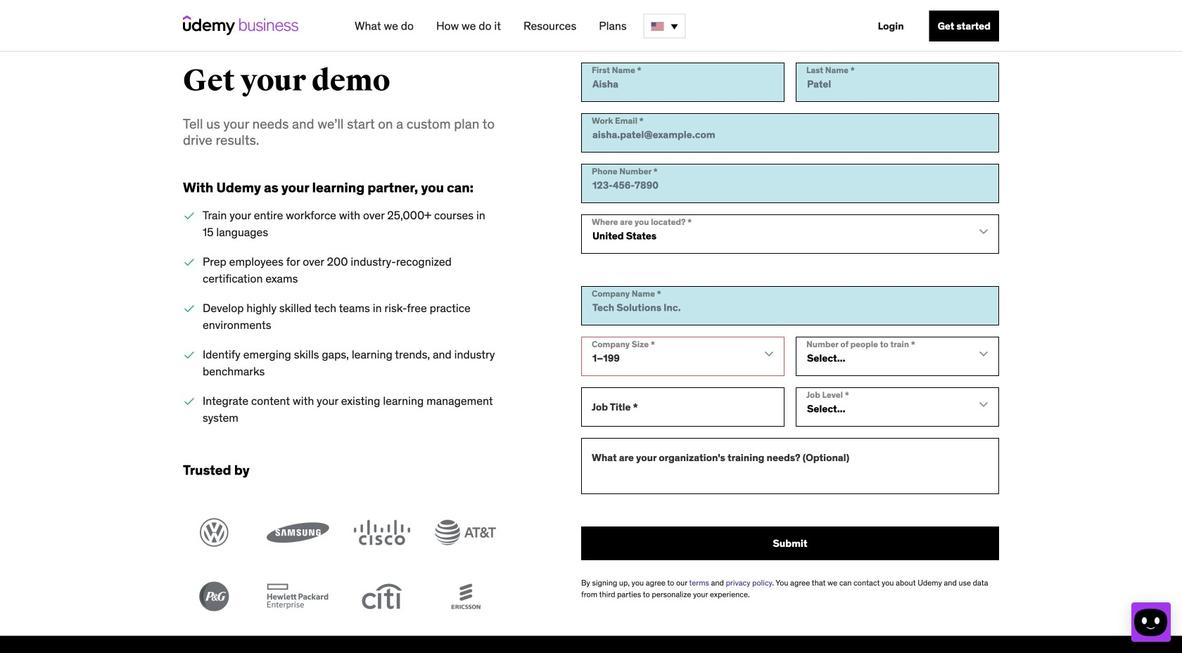 Task type: describe. For each thing, give the bounding box(es) containing it.
First Name * text field
[[581, 63, 785, 102]]

citi logo image
[[350, 582, 413, 612]]

footer element
[[183, 637, 999, 654]]

Phone Number * telephone field
[[581, 164, 999, 203]]

hewlett packard enterprise logo image
[[267, 582, 329, 612]]

Last Name * text field
[[796, 63, 999, 102]]

Job Title* text field
[[581, 388, 785, 427]]



Task type: locate. For each thing, give the bounding box(es) containing it.
Work Email * email field
[[581, 113, 999, 153]]

What are your organization's training needs? text field
[[581, 438, 999, 495]]

volkswagen logo image
[[183, 518, 246, 548]]

samsung logo image
[[267, 518, 329, 548]]

at&t logo image
[[434, 518, 497, 548]]

menu navigation
[[343, 0, 999, 52]]

Company Name * text field
[[581, 286, 999, 326]]

cisco logo image
[[350, 518, 413, 548]]

udemy business image
[[183, 15, 298, 35]]

ericsson logo image
[[434, 582, 497, 612]]

p&g logo image
[[183, 582, 246, 612]]



Task type: vqa. For each thing, say whether or not it's contained in the screenshot.
the [On-
no



